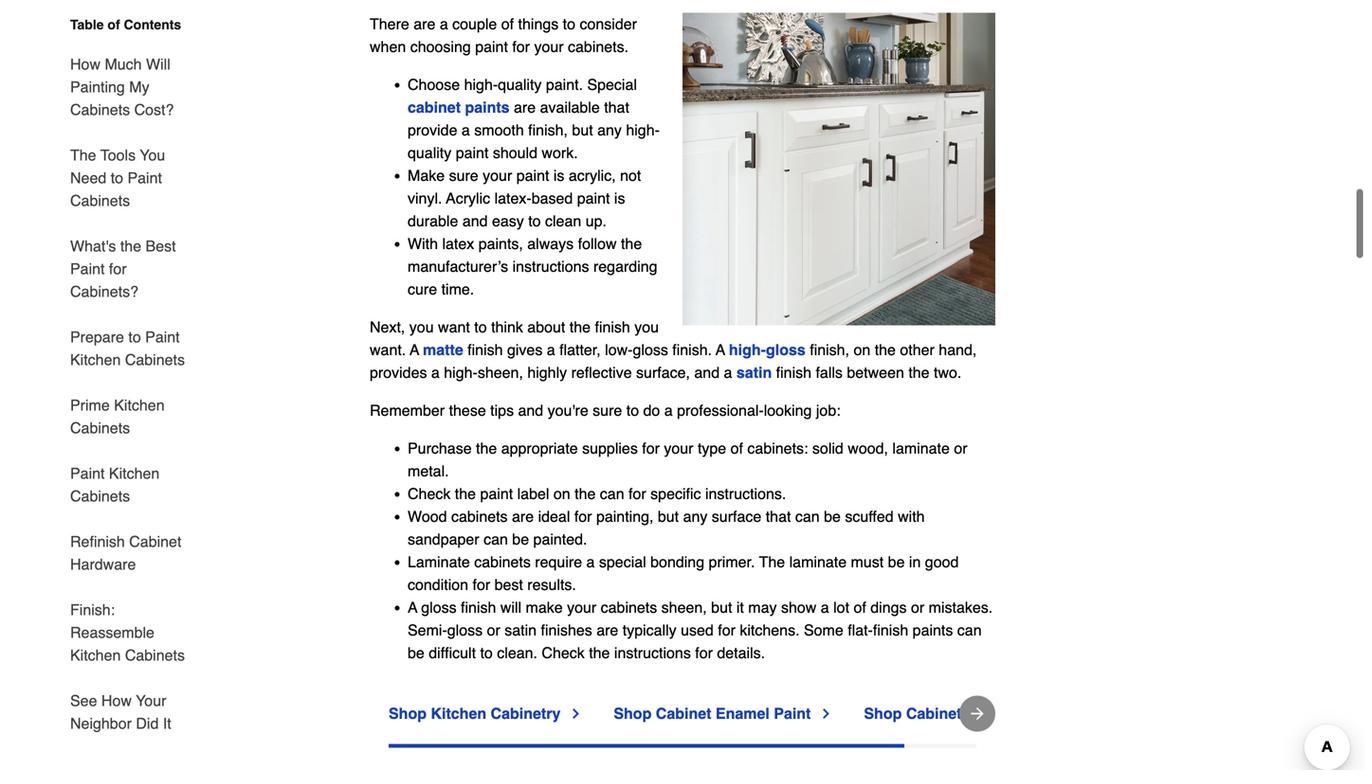Task type: describe. For each thing, give the bounding box(es) containing it.
will
[[500, 594, 521, 612]]

matte
[[423, 336, 463, 354]]

prime kitchen cabinets link
[[70, 383, 197, 451]]

high- inside choose high-quality paint. special cabinet paints
[[464, 71, 498, 89]]

finish, inside finish, on the other hand, provides a high-sheen, highly reflective surface, and a
[[810, 336, 849, 354]]

a up highly
[[547, 336, 555, 354]]

high- inside the are available that provide a smooth finish, but any high- quality paint should work.
[[626, 116, 660, 134]]

a inside the are available that provide a smooth finish, but any high- quality paint should work.
[[462, 116, 470, 134]]

finish inside the next, you want to think about the finish you want. a
[[595, 314, 630, 331]]

2 vertical spatial or
[[487, 617, 500, 635]]

of right type
[[731, 435, 743, 453]]

any inside purchase the appropriate supplies for your type of cabinets: solid wood, laminate or metal. check the paint label on the can for specific instructions. wood cabinets are ideal for painting, but any surface that can be scuffed with sandpaper can be painted. laminate cabinets require a special bonding primer. the laminate must be in good condition for best results. a gloss finish will make your cabinets sheen, but it may show a lot of dings or mistakes. semi-gloss or satin finishes are typically used for kitchens. some flat-finish paints can be difficult to clean. check the instructions for details.
[[683, 503, 707, 521]]

finishes
[[541, 617, 592, 635]]

available
[[540, 94, 600, 111]]

semi-
[[408, 617, 447, 635]]

between
[[847, 359, 904, 377]]

professional-
[[677, 397, 764, 415]]

enamel
[[716, 700, 770, 718]]

prime kitchen cabinets
[[70, 397, 165, 437]]

the inside the next, you want to think about the finish you want. a
[[569, 314, 591, 331]]

for inside what's the best paint for cabinets?
[[109, 260, 127, 278]]

and inside finish, on the other hand, provides a high-sheen, highly reflective surface, and a
[[694, 359, 720, 377]]

cabinets inside how much will painting my cabinets cost?
[[70, 101, 130, 118]]

of right the lot at bottom right
[[854, 594, 866, 612]]

need
[[70, 169, 106, 187]]

that inside purchase the appropriate supplies for your type of cabinets: solid wood, laminate or metal. check the paint label on the can for specific instructions. wood cabinets are ideal for painting, but any surface that can be scuffed with sandpaper can be painted. laminate cabinets require a special bonding primer. the laminate must be in good condition for best results. a gloss finish will make your cabinets sheen, but it may show a lot of dings or mistakes. semi-gloss or satin finishes are typically used for kitchens. some flat-finish paints can be difficult to clean. check the instructions for details.
[[766, 503, 791, 521]]

prepare to paint kitchen cabinets
[[70, 328, 185, 369]]

a inside there are a couple of things to consider when choosing paint for your cabinets.
[[440, 10, 448, 28]]

about
[[527, 314, 565, 331]]

cabinets inside the tools you need to paint cabinets
[[70, 192, 130, 209]]

scuffed
[[845, 503, 894, 521]]

1 horizontal spatial is
[[614, 185, 625, 202]]

tools
[[100, 146, 136, 164]]

cabinet for shop cabinet enamel paint
[[656, 700, 711, 718]]

gives
[[507, 336, 543, 354]]

paint kitchen cabinets link
[[70, 451, 197, 519]]

do
[[643, 397, 660, 415]]

finish down dings
[[873, 617, 908, 635]]

1 horizontal spatial and
[[518, 397, 543, 415]]

special
[[599, 549, 646, 566]]

prepare to paint kitchen cabinets link
[[70, 315, 197, 383]]

table of contents element
[[55, 15, 197, 736]]

can down mistakes.
[[957, 617, 982, 635]]

up.
[[586, 207, 607, 225]]

consider
[[580, 10, 637, 28]]

0 vertical spatial cabinets
[[451, 503, 508, 521]]

clean.
[[497, 640, 537, 657]]

couple
[[452, 10, 497, 28]]

work.
[[542, 139, 578, 157]]

mistakes.
[[929, 594, 993, 612]]

special
[[587, 71, 637, 89]]

primer.
[[709, 549, 755, 566]]

gloss up satin link
[[766, 336, 806, 354]]

kitchen inside prepare to paint kitchen cabinets
[[70, 351, 121, 369]]

wood,
[[848, 435, 888, 453]]

a left satin link
[[724, 359, 732, 377]]

satin finish falls between the two.
[[736, 359, 962, 377]]

label
[[517, 480, 549, 498]]

choosing
[[410, 33, 471, 51]]

cabinet for refinish cabinet hardware
[[129, 533, 181, 551]]

make
[[408, 162, 445, 180]]

remember these tips and you're sure to do a professional-looking job:
[[370, 397, 840, 415]]

1 vertical spatial sure
[[593, 397, 622, 415]]

finish.
[[672, 336, 712, 354]]

the down other
[[908, 359, 929, 377]]

be down semi-
[[408, 640, 424, 657]]

paint inside what's the best paint for cabinets?
[[70, 260, 105, 278]]

latex
[[442, 230, 474, 248]]

0 horizontal spatial is
[[553, 162, 564, 180]]

typically
[[623, 617, 676, 635]]

tips
[[490, 397, 514, 415]]

the tools you need to paint cabinets link
[[70, 133, 197, 224]]

your
[[136, 692, 166, 710]]

best
[[494, 571, 523, 589]]

are right finishes
[[596, 617, 618, 635]]

finish left will
[[461, 594, 496, 612]]

to inside the tools you need to paint cabinets
[[111, 169, 123, 187]]

think
[[491, 314, 523, 331]]

1 horizontal spatial satin
[[736, 359, 772, 377]]

a inside purchase the appropriate supplies for your type of cabinets: solid wood, laminate or metal. check the paint label on the can for specific instructions. wood cabinets are ideal for painting, but any surface that can be scuffed with sandpaper can be painted. laminate cabinets require a special bonding primer. the laminate must be in good condition for best results. a gloss finish will make your cabinets sheen, but it may show a lot of dings or mistakes. semi-gloss or satin finishes are typically used for kitchens. some flat-finish paints can be difficult to clean. check the instructions for details.
[[408, 594, 417, 612]]

surface,
[[636, 359, 690, 377]]

job:
[[816, 397, 840, 415]]

a left the lot at bottom right
[[821, 594, 829, 612]]

durable
[[408, 207, 458, 225]]

your up finishes
[[567, 594, 596, 612]]

cost?
[[134, 101, 174, 118]]

a down matte link
[[431, 359, 440, 377]]

shop cabinet hardware
[[864, 700, 1035, 718]]

metal.
[[408, 458, 449, 475]]

always
[[527, 230, 574, 248]]

and inside make sure your paint is acrylic, not vinyl. acrylic latex-based paint is durable and easy to clean up. with latex paints, always follow the manufacturer's instructions regarding cure time.
[[462, 207, 488, 225]]

cabinets inside prime kitchen cabinets
[[70, 419, 130, 437]]

prime
[[70, 397, 110, 414]]

purchase
[[408, 435, 472, 453]]

supplies
[[582, 435, 638, 453]]

can up the painting,
[[600, 480, 624, 498]]

paint left chevron right icon
[[774, 700, 811, 718]]

paint down should
[[516, 162, 549, 180]]

finish down high-gloss 'link' at the right top of page
[[776, 359, 811, 377]]

what's the best paint for cabinets?
[[70, 237, 176, 300]]

gloss up surface,
[[633, 336, 668, 354]]

1 you from the left
[[409, 314, 434, 331]]

cabinetry
[[491, 700, 561, 718]]

based
[[531, 185, 573, 202]]

vinyl.
[[408, 185, 442, 202]]

the down tips
[[476, 435, 497, 453]]

how inside the 'see how your neighbor did it'
[[101, 692, 132, 710]]

paints inside purchase the appropriate supplies for your type of cabinets: solid wood, laminate or metal. check the paint label on the can for specific instructions. wood cabinets are ideal for painting, but any surface that can be scuffed with sandpaper can be painted. laminate cabinets require a special bonding primer. the laminate must be in good condition for best results. a gloss finish will make your cabinets sheen, but it may show a lot of dings or mistakes. semi-gloss or satin finishes are typically used for kitchens. some flat-finish paints can be difficult to clean. check the instructions for details.
[[913, 617, 953, 635]]

1 vertical spatial or
[[911, 594, 924, 612]]

your left type
[[664, 435, 693, 453]]

you
[[140, 146, 165, 164]]

hardware for refinish cabinet hardware
[[70, 556, 136, 573]]

shop cabinet enamel paint link
[[614, 698, 834, 721]]

what's
[[70, 237, 116, 255]]

should
[[493, 139, 537, 157]]

refinish cabinet hardware link
[[70, 519, 197, 588]]

a left special
[[586, 549, 595, 566]]

white kitchen cabinets. image
[[683, 8, 995, 321]]

2 horizontal spatial or
[[954, 435, 967, 453]]

0 horizontal spatial check
[[408, 480, 451, 498]]

cabinets.
[[568, 33, 629, 51]]

how much will painting my cabinets cost?
[[70, 55, 174, 118]]

2 horizontal spatial but
[[711, 594, 732, 612]]

be left scuffed
[[824, 503, 841, 521]]

a right the finish.
[[716, 336, 725, 354]]

next, you want to think about the finish you want. a
[[370, 314, 659, 354]]

want
[[438, 314, 470, 331]]

sandpaper
[[408, 526, 479, 544]]

high-gloss link
[[729, 336, 806, 354]]

paints inside choose high-quality paint. special cabinet paints
[[465, 94, 510, 111]]

regarding
[[593, 253, 657, 271]]

the inside purchase the appropriate supplies for your type of cabinets: solid wood, laminate or metal. check the paint label on the can for specific instructions. wood cabinets are ideal for painting, but any surface that can be scuffed with sandpaper can be painted. laminate cabinets require a special bonding primer. the laminate must be in good condition for best results. a gloss finish will make your cabinets sheen, but it may show a lot of dings or mistakes. semi-gloss or satin finishes are typically used for kitchens. some flat-finish paints can be difficult to clean. check the instructions for details.
[[759, 549, 785, 566]]

are inside the are available that provide a smooth finish, but any high- quality paint should work.
[[514, 94, 536, 111]]

choose high-quality paint. special cabinet paints
[[408, 71, 637, 111]]

the inside what's the best paint for cabinets?
[[120, 237, 141, 255]]

see how your neighbor did it
[[70, 692, 171, 733]]

kitchens.
[[740, 617, 800, 635]]

can up best on the bottom left
[[483, 526, 508, 544]]

painted.
[[533, 526, 587, 544]]

quality inside the are available that provide a smooth finish, but any high- quality paint should work.
[[408, 139, 451, 157]]

for down do
[[642, 435, 660, 453]]

for right ideal
[[574, 503, 592, 521]]

paint.
[[546, 71, 583, 89]]

it
[[163, 715, 171, 733]]

to left do
[[626, 397, 639, 415]]

surface
[[712, 503, 761, 521]]

in
[[909, 549, 921, 566]]

for down used
[[695, 640, 713, 657]]

low-
[[605, 336, 633, 354]]

finish, on the other hand, provides a high-sheen, highly reflective surface, and a
[[370, 336, 977, 377]]

instructions inside make sure your paint is acrylic, not vinyl. acrylic latex-based paint is durable and easy to clean up. with latex paints, always follow the manufacturer's instructions regarding cure time.
[[512, 253, 589, 271]]

the inside make sure your paint is acrylic, not vinyl. acrylic latex-based paint is durable and easy to clean up. with latex paints, always follow the manufacturer's instructions regarding cure time.
[[621, 230, 642, 248]]

easy
[[492, 207, 524, 225]]

2 vertical spatial cabinets
[[601, 594, 657, 612]]



Task type: vqa. For each thing, say whether or not it's contained in the screenshot.
right Assembled
no



Task type: locate. For each thing, give the bounding box(es) containing it.
hand,
[[939, 336, 977, 354]]

be
[[824, 503, 841, 521], [512, 526, 529, 544], [888, 549, 905, 566], [408, 640, 424, 657]]

0 horizontal spatial the
[[70, 146, 96, 164]]

kitchen for shop kitchen cabinetry
[[431, 700, 486, 718]]

0 horizontal spatial or
[[487, 617, 500, 635]]

shop for shop cabinet hardware
[[864, 700, 902, 718]]

but
[[572, 116, 593, 134], [658, 503, 679, 521], [711, 594, 732, 612]]

finish up the matte finish gives a flatter, low-gloss finish. a high-gloss
[[595, 314, 630, 331]]

1 horizontal spatial but
[[658, 503, 679, 521]]

high- inside finish, on the other hand, provides a high-sheen, highly reflective surface, and a
[[444, 359, 478, 377]]

are up smooth
[[514, 94, 536, 111]]

paint down prime kitchen cabinets
[[70, 465, 105, 482]]

chevron right image
[[568, 702, 583, 717]]

with
[[898, 503, 925, 521]]

1 horizontal spatial any
[[683, 503, 707, 521]]

0 vertical spatial sheen,
[[478, 359, 523, 377]]

1 vertical spatial but
[[658, 503, 679, 521]]

0 horizontal spatial and
[[462, 207, 488, 225]]

finish
[[595, 314, 630, 331], [467, 336, 503, 354], [776, 359, 811, 377], [461, 594, 496, 612], [873, 617, 908, 635]]

1 vertical spatial hardware
[[966, 700, 1035, 718]]

1 horizontal spatial that
[[766, 503, 791, 521]]

when
[[370, 33, 406, 51]]

sure inside make sure your paint is acrylic, not vinyl. acrylic latex-based paint is durable and easy to clean up. with latex paints, always follow the manufacturer's instructions regarding cure time.
[[449, 162, 478, 180]]

the up the regarding
[[621, 230, 642, 248]]

how inside how much will painting my cabinets cost?
[[70, 55, 100, 73]]

kitchen inside finish: reassemble kitchen cabinets
[[70, 647, 121, 664]]

cabinets?
[[70, 283, 138, 300]]

instructions down typically
[[614, 640, 691, 657]]

paint down smooth
[[456, 139, 489, 157]]

any down specific
[[683, 503, 707, 521]]

shop for shop kitchen cabinetry
[[389, 700, 427, 718]]

cabinets up refinish
[[70, 488, 130, 505]]

1 vertical spatial quality
[[408, 139, 451, 157]]

0 vertical spatial sure
[[449, 162, 478, 180]]

0 horizontal spatial you
[[409, 314, 434, 331]]

paint right prepare
[[145, 328, 180, 346]]

1 vertical spatial is
[[614, 185, 625, 202]]

1 horizontal spatial shop
[[614, 700, 652, 718]]

cabinet for shop cabinet hardware
[[906, 700, 962, 718]]

hardware for shop cabinet hardware
[[966, 700, 1035, 718]]

gloss down condition
[[421, 594, 457, 612]]

paint left label
[[480, 480, 513, 498]]

0 vertical spatial the
[[70, 146, 96, 164]]

any down special
[[597, 116, 622, 134]]

0 vertical spatial paints
[[465, 94, 510, 111]]

cabinet right refinish
[[129, 533, 181, 551]]

for left best on the bottom left
[[473, 571, 490, 589]]

clean
[[545, 207, 581, 225]]

cabinets
[[451, 503, 508, 521], [474, 549, 531, 566], [601, 594, 657, 612]]

solid
[[812, 435, 843, 453]]

is down work. at the left of page
[[553, 162, 564, 180]]

laminate left must
[[789, 549, 847, 566]]

shop kitchen cabinetry link
[[389, 698, 583, 721]]

other
[[900, 336, 935, 354]]

acrylic
[[446, 185, 490, 202]]

wood
[[408, 503, 447, 521]]

best
[[146, 237, 176, 255]]

0 horizontal spatial paints
[[465, 94, 510, 111]]

the up need
[[70, 146, 96, 164]]

shop right chevron right icon
[[864, 700, 902, 718]]

laminate right wood,
[[892, 435, 950, 453]]

is down 'not'
[[614, 185, 625, 202]]

the up sandpaper
[[455, 480, 476, 498]]

are inside there are a couple of things to consider when choosing paint for your cabinets.
[[414, 10, 435, 28]]

paint down acrylic,
[[577, 185, 610, 202]]

cabinets
[[70, 101, 130, 118], [70, 192, 130, 209], [125, 351, 185, 369], [70, 419, 130, 437], [70, 488, 130, 505], [125, 647, 185, 664]]

1 vertical spatial sheen,
[[661, 594, 707, 612]]

are down label
[[512, 503, 534, 521]]

0 horizontal spatial cabinet
[[129, 533, 181, 551]]

be left the painted.
[[512, 526, 529, 544]]

1 horizontal spatial sheen,
[[661, 594, 707, 612]]

high- up satin link
[[729, 336, 766, 354]]

1 horizontal spatial sure
[[593, 397, 622, 415]]

for up the painting,
[[629, 480, 646, 498]]

of inside table of contents element
[[108, 17, 120, 32]]

next,
[[370, 314, 405, 331]]

your down things
[[534, 33, 564, 51]]

good
[[925, 549, 959, 566]]

0 horizontal spatial instructions
[[512, 253, 589, 271]]

1 horizontal spatial laminate
[[892, 435, 950, 453]]

2 shop from the left
[[614, 700, 652, 718]]

1 vertical spatial how
[[101, 692, 132, 710]]

there are a couple of things to consider when choosing paint for your cabinets.
[[370, 10, 637, 51]]

ideal
[[538, 503, 570, 521]]

paint down couple
[[475, 33, 508, 51]]

1 vertical spatial laminate
[[789, 549, 847, 566]]

type
[[698, 435, 726, 453]]

1 vertical spatial any
[[683, 503, 707, 521]]

1 horizontal spatial paints
[[913, 617, 953, 635]]

for up cabinets?
[[109, 260, 127, 278]]

a inside the next, you want to think about the finish you want. a
[[410, 336, 419, 354]]

there
[[370, 10, 409, 28]]

paint inside paint kitchen cabinets
[[70, 465, 105, 482]]

0 vertical spatial hardware
[[70, 556, 136, 573]]

for up details.
[[718, 617, 736, 635]]

instructions down always
[[512, 253, 589, 271]]

your inside make sure your paint is acrylic, not vinyl. acrylic latex-based paint is durable and easy to clean up. with latex paints, always follow the manufacturer's instructions regarding cure time.
[[483, 162, 512, 180]]

satin inside purchase the appropriate supplies for your type of cabinets: solid wood, laminate or metal. check the paint label on the can for specific instructions. wood cabinets are ideal for painting, but any surface that can be scuffed with sandpaper can be painted. laminate cabinets require a special bonding primer. the laminate must be in good condition for best results. a gloss finish will make your cabinets sheen, but it may show a lot of dings or mistakes. semi-gloss or satin finishes are typically used for kitchens. some flat-finish paints can be difficult to clean. check the instructions for details.
[[505, 617, 537, 635]]

1 horizontal spatial on
[[854, 336, 870, 354]]

0 vertical spatial but
[[572, 116, 593, 134]]

looking
[[764, 397, 812, 415]]

to right "easy"
[[528, 207, 541, 225]]

instructions.
[[705, 480, 786, 498]]

to inside the next, you want to think about the finish you want. a
[[474, 314, 487, 331]]

sure up supplies
[[593, 397, 622, 415]]

cabinets up prime kitchen cabinets link in the left of the page
[[125, 351, 185, 369]]

1 vertical spatial instructions
[[614, 640, 691, 657]]

arrow right image
[[968, 700, 987, 719]]

1 horizontal spatial instructions
[[614, 640, 691, 657]]

to inside prepare to paint kitchen cabinets
[[128, 328, 141, 346]]

or up clean.
[[487, 617, 500, 635]]

sheen, inside finish, on the other hand, provides a high-sheen, highly reflective surface, and a
[[478, 359, 523, 377]]

you're
[[548, 397, 588, 415]]

2 vertical spatial but
[[711, 594, 732, 612]]

what's the best paint for cabinets? link
[[70, 224, 197, 315]]

0 horizontal spatial any
[[597, 116, 622, 134]]

table
[[70, 17, 104, 32]]

0 vertical spatial quality
[[498, 71, 542, 89]]

paint kitchen cabinets
[[70, 465, 160, 505]]

but down specific
[[658, 503, 679, 521]]

sheen,
[[478, 359, 523, 377], [661, 594, 707, 612]]

to inside there are a couple of things to consider when choosing paint for your cabinets.
[[563, 10, 575, 28]]

you up the matte finish gives a flatter, low-gloss finish. a high-gloss
[[634, 314, 659, 331]]

want.
[[370, 336, 406, 354]]

1 vertical spatial paints
[[913, 617, 953, 635]]

paints down mistakes.
[[913, 617, 953, 635]]

sure up acrylic
[[449, 162, 478, 180]]

the inside the tools you need to paint cabinets
[[70, 146, 96, 164]]

1 shop from the left
[[389, 700, 427, 718]]

satin down high-gloss 'link' at the right top of page
[[736, 359, 772, 377]]

the up flatter,
[[569, 314, 591, 331]]

that
[[604, 94, 629, 111], [766, 503, 791, 521]]

time.
[[441, 276, 474, 293]]

any
[[597, 116, 622, 134], [683, 503, 707, 521]]

kitchen
[[70, 351, 121, 369], [114, 397, 165, 414], [109, 465, 160, 482], [70, 647, 121, 664], [431, 700, 486, 718]]

of
[[501, 10, 514, 28], [108, 17, 120, 32], [731, 435, 743, 453], [854, 594, 866, 612]]

0 vertical spatial that
[[604, 94, 629, 111]]

0 horizontal spatial shop
[[389, 700, 427, 718]]

condition
[[408, 571, 468, 589]]

require
[[535, 549, 582, 566]]

make sure your paint is acrylic, not vinyl. acrylic latex-based paint is durable and easy to clean up. with latex paints, always follow the manufacturer's instructions regarding cure time.
[[408, 162, 657, 293]]

2 horizontal spatial and
[[694, 359, 720, 377]]

shop for shop cabinet enamel paint
[[614, 700, 652, 718]]

can left scuffed
[[795, 503, 820, 521]]

0 horizontal spatial but
[[572, 116, 593, 134]]

cabinets up sandpaper
[[451, 503, 508, 521]]

to left clean.
[[480, 640, 493, 657]]

purchase the appropriate supplies for your type of cabinets: solid wood, laminate or metal. check the paint label on the can for specific instructions. wood cabinets are ideal for painting, but any surface that can be scuffed with sandpaper can be painted. laminate cabinets require a special bonding primer. the laminate must be in good condition for best results. a gloss finish will make your cabinets sheen, but it may show a lot of dings or mistakes. semi-gloss or satin finishes are typically used for kitchens. some flat-finish paints can be difficult to clean. check the instructions for details.
[[408, 435, 993, 657]]

used
[[681, 617, 714, 635]]

high- down the matte
[[444, 359, 478, 377]]

must
[[851, 549, 884, 566]]

appropriate
[[501, 435, 578, 453]]

0 vertical spatial on
[[854, 336, 870, 354]]

kitchen for prime kitchen cabinets
[[114, 397, 165, 414]]

acrylic,
[[569, 162, 616, 180]]

the up the painted.
[[575, 480, 596, 498]]

refinish cabinet hardware
[[70, 533, 181, 573]]

see
[[70, 692, 97, 710]]

on up satin finish falls between the two.
[[854, 336, 870, 354]]

for
[[512, 33, 530, 51], [109, 260, 127, 278], [642, 435, 660, 453], [629, 480, 646, 498], [574, 503, 592, 521], [473, 571, 490, 589], [718, 617, 736, 635], [695, 640, 713, 657]]

cabinets inside finish: reassemble kitchen cabinets
[[125, 647, 185, 664]]

satin link
[[736, 359, 772, 377]]

0 horizontal spatial laminate
[[789, 549, 847, 566]]

lot
[[833, 594, 849, 612]]

1 horizontal spatial finish,
[[810, 336, 849, 354]]

the left 'best'
[[120, 237, 141, 255]]

to right prepare
[[128, 328, 141, 346]]

paint inside the are available that provide a smooth finish, but any high- quality paint should work.
[[456, 139, 489, 157]]

0 horizontal spatial satin
[[505, 617, 537, 635]]

1 vertical spatial satin
[[505, 617, 537, 635]]

paint
[[475, 33, 508, 51], [456, 139, 489, 157], [516, 162, 549, 180], [577, 185, 610, 202], [480, 480, 513, 498]]

0 horizontal spatial quality
[[408, 139, 451, 157]]

of inside there are a couple of things to consider when choosing paint for your cabinets.
[[501, 10, 514, 28]]

high- up cabinet paints link
[[464, 71, 498, 89]]

cabinets inside paint kitchen cabinets
[[70, 488, 130, 505]]

contents
[[124, 17, 181, 32]]

0 vertical spatial or
[[954, 435, 967, 453]]

1 horizontal spatial cabinet
[[656, 700, 711, 718]]

to left think
[[474, 314, 487, 331]]

finish down think
[[467, 336, 503, 354]]

highly
[[527, 359, 567, 377]]

1 vertical spatial that
[[766, 503, 791, 521]]

the up between
[[875, 336, 896, 354]]

kitchen inside paint kitchen cabinets
[[109, 465, 160, 482]]

can
[[600, 480, 624, 498], [795, 503, 820, 521], [483, 526, 508, 544], [957, 617, 982, 635]]

1 vertical spatial cabinets
[[474, 549, 531, 566]]

sheen, down gives
[[478, 359, 523, 377]]

that inside the are available that provide a smooth finish, but any high- quality paint should work.
[[604, 94, 629, 111]]

quality inside choose high-quality paint. special cabinet paints
[[498, 71, 542, 89]]

paint inside there are a couple of things to consider when choosing paint for your cabinets.
[[475, 33, 508, 51]]

instructions inside purchase the appropriate supplies for your type of cabinets: solid wood, laminate or metal. check the paint label on the can for specific instructions. wood cabinets are ideal for painting, but any surface that can be scuffed with sandpaper can be painted. laminate cabinets require a special bonding primer. the laminate must be in good condition for best results. a gloss finish will make your cabinets sheen, but it may show a lot of dings or mistakes. semi-gloss or satin finishes are typically used for kitchens. some flat-finish paints can be difficult to clean. check the instructions for details.
[[614, 640, 691, 657]]

the down finishes
[[589, 640, 610, 657]]

for inside there are a couple of things to consider when choosing paint for your cabinets.
[[512, 33, 530, 51]]

that down instructions.
[[766, 503, 791, 521]]

are available that provide a smooth finish, but any high- quality paint should work.
[[408, 94, 660, 157]]

but left the it
[[711, 594, 732, 612]]

check
[[408, 480, 451, 498], [542, 640, 585, 657]]

a down cabinet paints link
[[462, 116, 470, 134]]

satin up clean.
[[505, 617, 537, 635]]

0 vertical spatial finish,
[[528, 116, 568, 134]]

on inside finish, on the other hand, provides a high-sheen, highly reflective surface, and a
[[854, 336, 870, 354]]

a right do
[[664, 397, 673, 415]]

quality down provide
[[408, 139, 451, 157]]

kitchen for paint kitchen cabinets
[[109, 465, 160, 482]]

0 vertical spatial check
[[408, 480, 451, 498]]

finish, up falls
[[810, 336, 849, 354]]

remember
[[370, 397, 445, 415]]

1 horizontal spatial check
[[542, 640, 585, 657]]

1 vertical spatial check
[[542, 640, 585, 657]]

any inside the are available that provide a smooth finish, but any high- quality paint should work.
[[597, 116, 622, 134]]

0 vertical spatial how
[[70, 55, 100, 73]]

2 horizontal spatial cabinet
[[906, 700, 962, 718]]

may
[[748, 594, 777, 612]]

the right primer.
[[759, 549, 785, 566]]

1 horizontal spatial or
[[911, 594, 924, 612]]

gloss
[[633, 336, 668, 354], [766, 336, 806, 354], [421, 594, 457, 612], [447, 617, 483, 635]]

with
[[408, 230, 438, 248]]

kitchen inside prime kitchen cabinets
[[114, 397, 165, 414]]

0 horizontal spatial on
[[553, 480, 570, 498]]

refinish
[[70, 533, 125, 551]]

cabinets down painting
[[70, 101, 130, 118]]

1 horizontal spatial you
[[634, 314, 659, 331]]

1 vertical spatial finish,
[[810, 336, 849, 354]]

your inside there are a couple of things to consider when choosing paint for your cabinets.
[[534, 33, 564, 51]]

or right dings
[[911, 594, 924, 612]]

how up painting
[[70, 55, 100, 73]]

2 horizontal spatial shop
[[864, 700, 902, 718]]

paint inside prepare to paint kitchen cabinets
[[145, 328, 180, 346]]

0 horizontal spatial sheen,
[[478, 359, 523, 377]]

0 vertical spatial instructions
[[512, 253, 589, 271]]

the inside finish, on the other hand, provides a high-sheen, highly reflective surface, and a
[[875, 336, 896, 354]]

to down 'tools'
[[111, 169, 123, 187]]

are up choosing on the left
[[414, 10, 435, 28]]

high- up 'not'
[[626, 116, 660, 134]]

2 vertical spatial and
[[518, 397, 543, 415]]

sheen, up used
[[661, 594, 707, 612]]

gloss up difficult
[[447, 617, 483, 635]]

1 horizontal spatial hardware
[[966, 700, 1035, 718]]

cabinet left arrow right image
[[906, 700, 962, 718]]

to inside purchase the appropriate supplies for your type of cabinets: solid wood, laminate or metal. check the paint label on the can for specific instructions. wood cabinets are ideal for painting, but any surface that can be scuffed with sandpaper can be painted. laminate cabinets require a special bonding primer. the laminate must be in good condition for best results. a gloss finish will make your cabinets sheen, but it may show a lot of dings or mistakes. semi-gloss or satin finishes are typically used for kitchens. some flat-finish paints can be difficult to clean. check the instructions for details.
[[480, 640, 493, 657]]

but inside the are available that provide a smooth finish, but any high- quality paint should work.
[[572, 116, 593, 134]]

on up ideal
[[553, 480, 570, 498]]

paint inside purchase the appropriate supplies for your type of cabinets: solid wood, laminate or metal. check the paint label on the can for specific instructions. wood cabinets are ideal for painting, but any surface that can be scuffed with sandpaper can be painted. laminate cabinets require a special bonding primer. the laminate must be in good condition for best results. a gloss finish will make your cabinets sheen, but it may show a lot of dings or mistakes. semi-gloss or satin finishes are typically used for kitchens. some flat-finish paints can be difficult to clean. check the instructions for details.
[[480, 480, 513, 498]]

0 vertical spatial is
[[553, 162, 564, 180]]

show
[[781, 594, 816, 612]]

things
[[518, 10, 559, 28]]

flat-
[[848, 617, 873, 635]]

on inside purchase the appropriate supplies for your type of cabinets: solid wood, laminate or metal. check the paint label on the can for specific instructions. wood cabinets are ideal for painting, but any surface that can be scuffed with sandpaper can be painted. laminate cabinets require a special bonding primer. the laminate must be in good condition for best results. a gloss finish will make your cabinets sheen, but it may show a lot of dings or mistakes. semi-gloss or satin finishes are typically used for kitchens. some flat-finish paints can be difficult to clean. check the instructions for details.
[[553, 480, 570, 498]]

paint inside the tools you need to paint cabinets
[[127, 169, 162, 187]]

0 horizontal spatial hardware
[[70, 556, 136, 573]]

finish: reassemble kitchen cabinets
[[70, 601, 185, 664]]

be left in
[[888, 549, 905, 566]]

it
[[736, 594, 744, 612]]

shop right chevron right image
[[614, 700, 652, 718]]

finish, inside the are available that provide a smooth finish, but any high- quality paint should work.
[[528, 116, 568, 134]]

0 vertical spatial satin
[[736, 359, 772, 377]]

to inside make sure your paint is acrylic, not vinyl. acrylic latex-based paint is durable and easy to clean up. with latex paints, always follow the manufacturer's instructions regarding cure time.
[[528, 207, 541, 225]]

cabinets:
[[747, 435, 808, 453]]

kitchen right the prime
[[114, 397, 165, 414]]

1 vertical spatial on
[[553, 480, 570, 498]]

3 shop from the left
[[864, 700, 902, 718]]

1 vertical spatial and
[[694, 359, 720, 377]]

1 vertical spatial the
[[759, 549, 785, 566]]

for down things
[[512, 33, 530, 51]]

0 vertical spatial laminate
[[892, 435, 950, 453]]

how up neighbor
[[101, 692, 132, 710]]

0 vertical spatial any
[[597, 116, 622, 134]]

1 horizontal spatial the
[[759, 549, 785, 566]]

cabinet paints link
[[408, 94, 510, 111]]

but down available
[[572, 116, 593, 134]]

of left things
[[501, 10, 514, 28]]

0 horizontal spatial that
[[604, 94, 629, 111]]

0 horizontal spatial sure
[[449, 162, 478, 180]]

2 you from the left
[[634, 314, 659, 331]]

0 vertical spatial and
[[462, 207, 488, 225]]

0 horizontal spatial finish,
[[528, 116, 568, 134]]

scrollbar
[[389, 740, 904, 744]]

cabinet inside refinish cabinet hardware
[[129, 533, 181, 551]]

these
[[449, 397, 486, 415]]

hardware inside refinish cabinet hardware
[[70, 556, 136, 573]]

cabinets inside prepare to paint kitchen cabinets
[[125, 351, 185, 369]]

sheen, inside purchase the appropriate supplies for your type of cabinets: solid wood, laminate or metal. check the paint label on the can for specific instructions. wood cabinets are ideal for painting, but any surface that can be scuffed with sandpaper can be painted. laminate cabinets require a special bonding primer. the laminate must be in good condition for best results. a gloss finish will make your cabinets sheen, but it may show a lot of dings or mistakes. semi-gloss or satin finishes are typically used for kitchens. some flat-finish paints can be difficult to clean. check the instructions for details.
[[661, 594, 707, 612]]

did
[[136, 715, 159, 733]]

1 horizontal spatial quality
[[498, 71, 542, 89]]

chevron right image
[[818, 702, 834, 717]]



